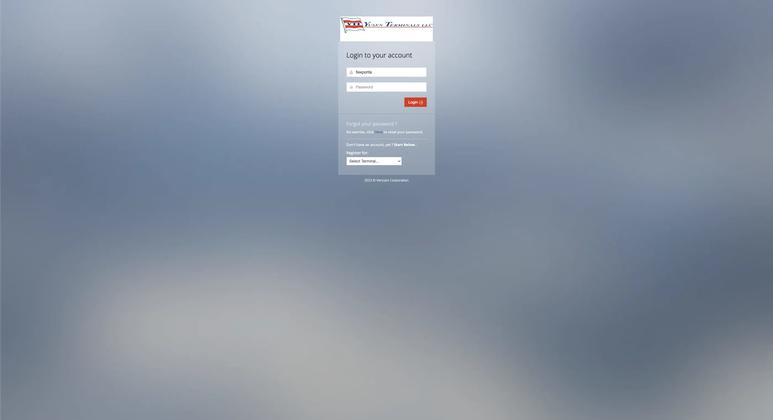 Task type: locate. For each thing, give the bounding box(es) containing it.
2 vertical spatial your
[[398, 130, 405, 135]]

login for login to your account
[[347, 50, 363, 60]]

2023
[[365, 178, 372, 183]]

?
[[395, 121, 397, 127], [392, 142, 393, 147]]

0 horizontal spatial your
[[362, 121, 372, 127]]

reset
[[388, 130, 397, 135]]

account,
[[371, 142, 385, 147]]

? up reset
[[395, 121, 397, 127]]

below.
[[404, 142, 416, 147]]

? right yet
[[392, 142, 393, 147]]

1 horizontal spatial to
[[384, 130, 387, 135]]

lock image
[[349, 85, 354, 89]]

0 vertical spatial login
[[347, 50, 363, 60]]

user image
[[349, 70, 354, 74]]

©
[[373, 178, 376, 183]]

login
[[347, 50, 363, 60], [409, 100, 419, 105]]

Password password field
[[347, 82, 427, 92]]

register
[[347, 150, 361, 156]]

forgot
[[347, 121, 361, 127]]

have
[[357, 142, 365, 147]]

1 vertical spatial login
[[409, 100, 419, 105]]

1 vertical spatial ?
[[392, 142, 393, 147]]

to right here "link"
[[384, 130, 387, 135]]

to up username text box
[[365, 50, 371, 60]]

0 horizontal spatial login
[[347, 50, 363, 60]]

your up click
[[362, 121, 372, 127]]

1 vertical spatial to
[[384, 130, 387, 135]]

versiant
[[377, 178, 389, 183]]

here link
[[375, 130, 383, 135]]

1 horizontal spatial login
[[409, 100, 419, 105]]

login button
[[405, 98, 427, 107]]

0 vertical spatial your
[[373, 50, 386, 60]]

0 vertical spatial to
[[365, 50, 371, 60]]

your
[[373, 50, 386, 60], [362, 121, 372, 127], [398, 130, 405, 135]]

0 horizontal spatial ?
[[392, 142, 393, 147]]

0 vertical spatial ?
[[395, 121, 397, 127]]

login to your account
[[347, 50, 412, 60]]

register for:
[[347, 150, 368, 156]]

login inside button
[[409, 100, 419, 105]]

your up username text box
[[373, 50, 386, 60]]

1 vertical spatial your
[[362, 121, 372, 127]]

start
[[394, 142, 403, 147]]

click
[[367, 130, 374, 135]]

0 horizontal spatial to
[[365, 50, 371, 60]]

your right reset
[[398, 130, 405, 135]]

1 horizontal spatial ?
[[395, 121, 397, 127]]

forgot your password ? no worries, click here to reset your password.
[[347, 121, 423, 135]]

to
[[365, 50, 371, 60], [384, 130, 387, 135]]



Task type: vqa. For each thing, say whether or not it's contained in the screenshot.
Forgot your password ? No worries, click Here to reset your password.
yes



Task type: describe. For each thing, give the bounding box(es) containing it.
Username text field
[[347, 68, 427, 77]]

here
[[375, 130, 383, 135]]

2 horizontal spatial your
[[398, 130, 405, 135]]

no
[[347, 130, 351, 135]]

an
[[365, 142, 370, 147]]

account
[[388, 50, 412, 60]]

don't
[[347, 142, 356, 147]]

2023 © versiant corporation
[[365, 178, 409, 183]]

yet
[[386, 142, 391, 147]]

password.
[[406, 130, 423, 135]]

worries,
[[352, 130, 366, 135]]

don't have an account, yet ? start below. .
[[347, 142, 418, 147]]

swapright image
[[419, 101, 423, 105]]

? inside forgot your password ? no worries, click here to reset your password.
[[395, 121, 397, 127]]

corporation
[[390, 178, 409, 183]]

for:
[[362, 150, 368, 156]]

password
[[373, 121, 394, 127]]

1 horizontal spatial your
[[373, 50, 386, 60]]

.
[[416, 142, 417, 147]]

login for login
[[409, 100, 419, 105]]

to inside forgot your password ? no worries, click here to reset your password.
[[384, 130, 387, 135]]



